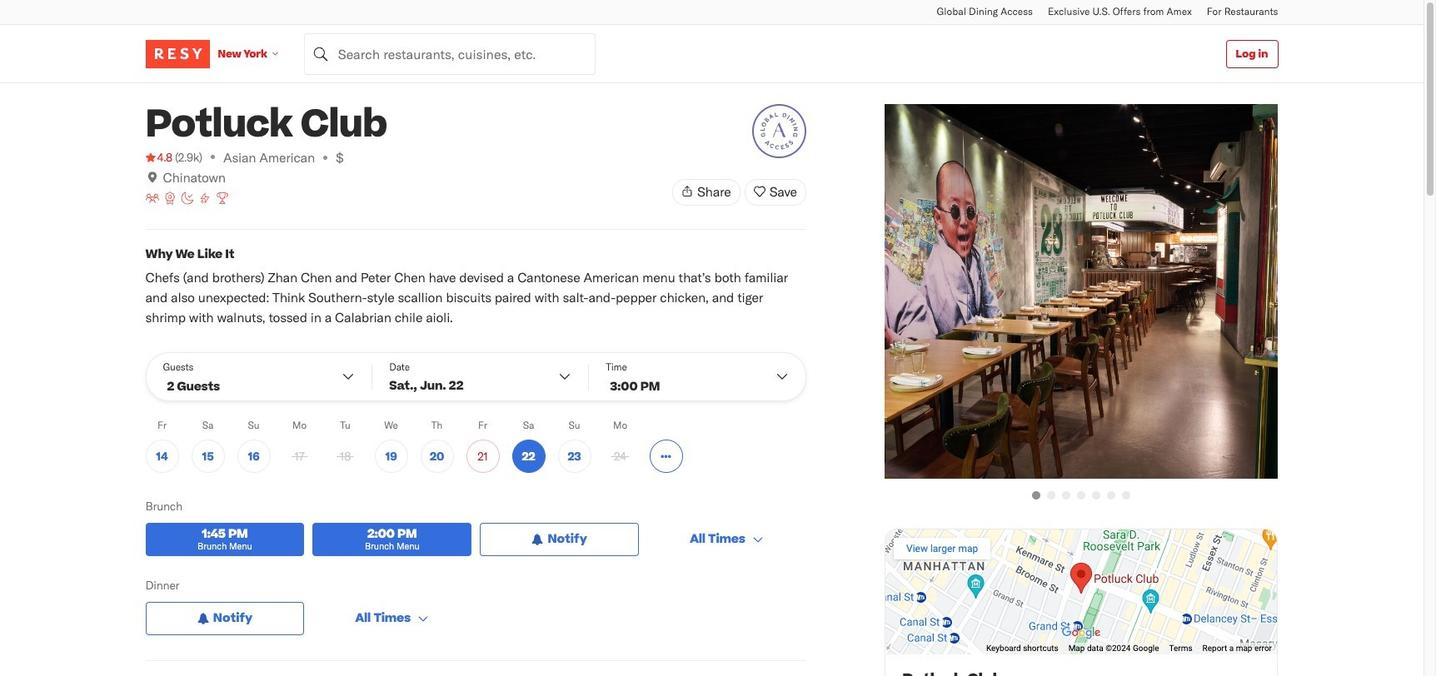 Task type: vqa. For each thing, say whether or not it's contained in the screenshot.
4.9 out of 5 stars icon
no



Task type: describe. For each thing, give the bounding box(es) containing it.
4.8 out of 5 stars image
[[145, 149, 172, 166]]

Search restaurants, cuisines, etc. text field
[[304, 33, 595, 75]]



Task type: locate. For each thing, give the bounding box(es) containing it.
None field
[[304, 33, 595, 75]]



